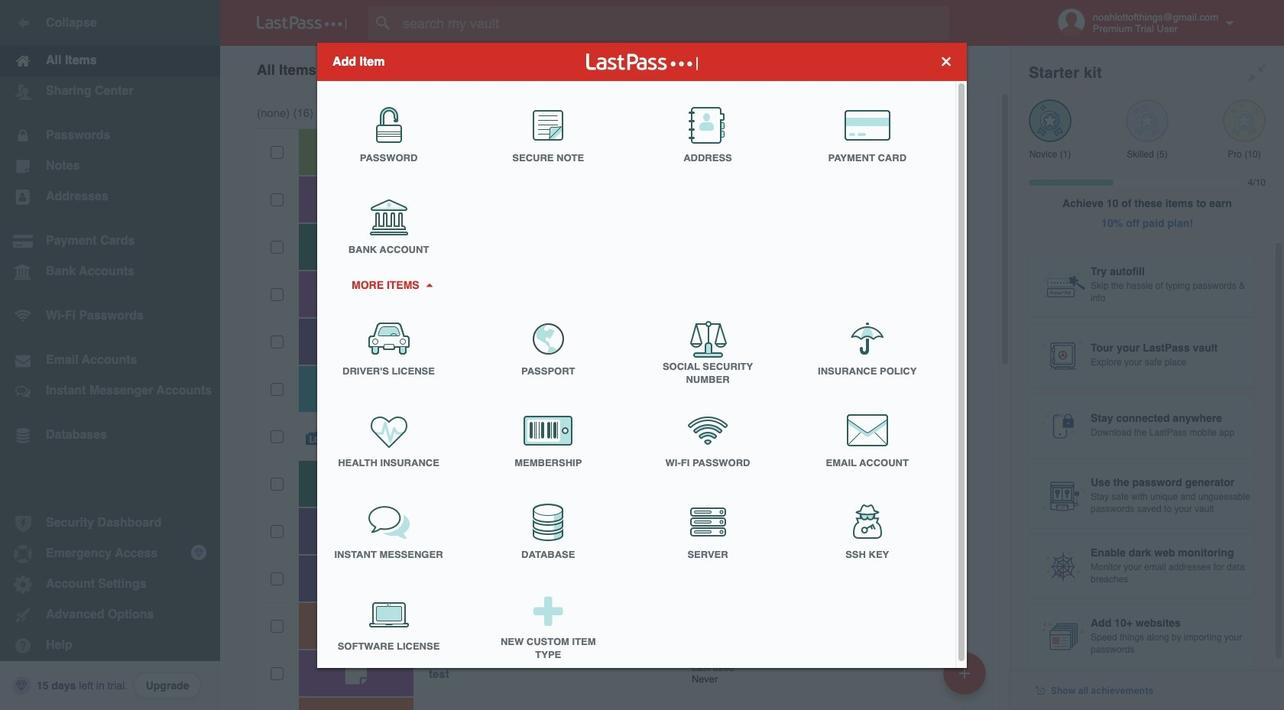 Task type: vqa. For each thing, say whether or not it's contained in the screenshot.
Vault options navigation
yes



Task type: locate. For each thing, give the bounding box(es) containing it.
search my vault text field
[[368, 6, 979, 40]]

new item image
[[959, 668, 970, 678]]

dialog
[[317, 42, 967, 672]]

main navigation navigation
[[0, 0, 220, 710]]

lastpass image
[[257, 16, 347, 30]]



Task type: describe. For each thing, give the bounding box(es) containing it.
vault options navigation
[[220, 46, 1011, 92]]

caret right image
[[424, 283, 434, 287]]

Search search field
[[368, 6, 979, 40]]

new item navigation
[[938, 647, 995, 710]]



